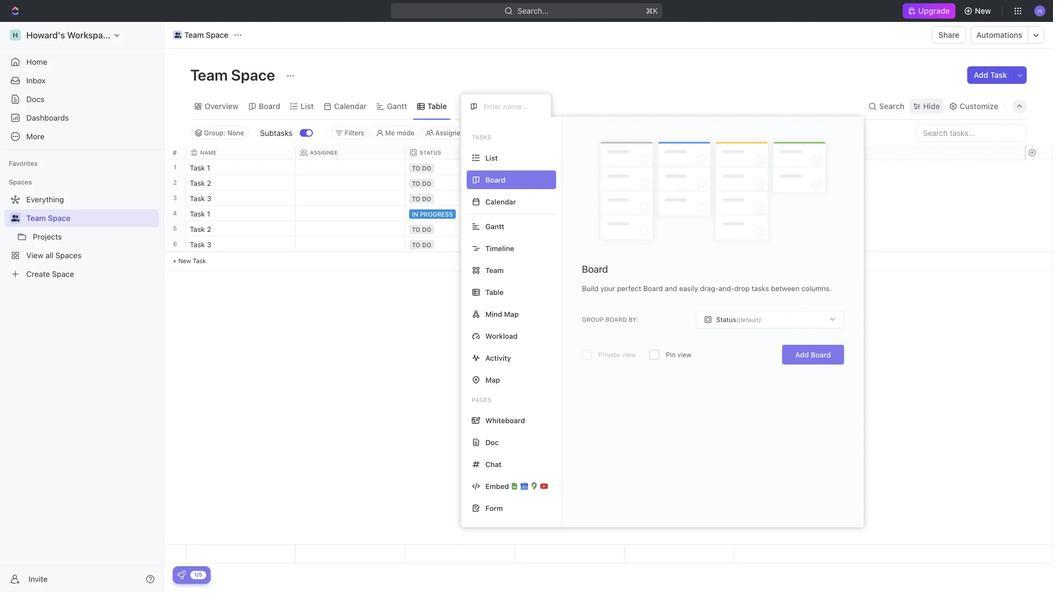 Task type: vqa. For each thing, say whether or not it's contained in the screenshot.
topmost "Project 2"
no



Task type: describe. For each thing, give the bounding box(es) containing it.
gantt inside gantt link
[[387, 102, 407, 111]]

dashboards link
[[4, 109, 159, 127]]

0 horizontal spatial list
[[301, 102, 314, 111]]

perfect
[[618, 285, 642, 293]]

search button
[[866, 99, 909, 114]]

overview
[[205, 102, 239, 111]]

space inside tree
[[48, 214, 70, 223]]

mind
[[486, 310, 503, 319]]

show closed button
[[475, 127, 534, 140]]

Search tasks... text field
[[917, 125, 1027, 141]]

6 set priority element from the top
[[624, 237, 640, 254]]

3 inside 1 2 3 4 5 6
[[173, 195, 177, 202]]

closed
[[508, 129, 529, 137]]

pages
[[472, 397, 492, 404]]

sidebar navigation
[[0, 22, 164, 593]]

list link
[[299, 99, 314, 114]]

1 inside 1 2 3 4 5 6
[[174, 164, 177, 171]]

do for to do cell for set priority image corresponding to task 2
[[422, 226, 432, 233]]

press space to select this row. row containing 2
[[164, 175, 186, 191]]

2 for 1
[[173, 179, 177, 186]]

set priority image for ‎task 2
[[624, 176, 640, 192]]

subtasks
[[260, 128, 293, 137]]

press space to select this row. row containing task 2
[[186, 221, 735, 238]]

timeline
[[486, 245, 515, 253]]

view button
[[461, 99, 497, 114]]

upgrade link
[[904, 3, 956, 19]]

press space to select this row. row containing 6
[[164, 237, 186, 252]]

and
[[665, 285, 678, 293]]

task inside the add task button
[[991, 71, 1008, 80]]

home link
[[4, 53, 159, 71]]

1 task 3 from the top
[[190, 194, 211, 203]]

set priority element for press space to select this row. row containing task 1
[[624, 207, 640, 223]]

1 vertical spatial team space
[[190, 66, 279, 84]]

status
[[717, 316, 737, 324]]

subtasks button
[[256, 124, 300, 142]]

private
[[599, 351, 620, 359]]

3 to do from the top
[[412, 195, 432, 203]]

task 2
[[190, 225, 211, 233]]

1 2 3 4 5 6
[[173, 164, 177, 248]]

(default)
[[737, 317, 762, 324]]

form
[[486, 505, 503, 513]]

tasks
[[472, 134, 492, 141]]

3 set priority element from the top
[[624, 191, 640, 208]]

1 horizontal spatial map
[[504, 310, 519, 319]]

table link
[[426, 99, 447, 114]]

customize
[[960, 102, 999, 111]]

embed
[[486, 483, 509, 491]]

Enter name... field
[[483, 102, 542, 111]]

1 vertical spatial map
[[486, 376, 500, 384]]

2 for task
[[207, 225, 211, 233]]

calendar link
[[332, 99, 367, 114]]

hide inside button
[[548, 129, 563, 137]]

2 for ‎task
[[207, 179, 211, 187]]

spaces
[[9, 178, 32, 186]]

between
[[772, 285, 800, 293]]

do for to do cell associated with ‎task 2's set priority image
[[422, 180, 432, 187]]

view button
[[461, 94, 497, 119]]

task for in progress "cell"
[[190, 210, 205, 218]]

easily
[[680, 285, 699, 293]]

workload
[[486, 332, 518, 341]]

new for new
[[976, 6, 992, 15]]

favorites
[[9, 160, 38, 167]]

view for pin view
[[678, 351, 692, 359]]

team right user group icon
[[184, 30, 204, 40]]

user group image
[[174, 32, 181, 38]]

6
[[173, 241, 177, 248]]

⌘k
[[646, 6, 658, 15]]

‎task 2
[[190, 179, 211, 187]]

by:
[[629, 317, 639, 324]]

set priority image for 1
[[624, 207, 640, 223]]

#
[[173, 149, 177, 157]]

team space link inside tree
[[26, 210, 157, 227]]

hide button
[[543, 127, 567, 140]]

favorites button
[[4, 157, 42, 170]]

‎task for ‎task 1
[[190, 164, 205, 172]]

1 for ‎task 1
[[207, 164, 210, 172]]

task for set priority image for task 3 to do cell
[[190, 240, 205, 249]]

build
[[582, 285, 599, 293]]

invite
[[29, 575, 48, 584]]

onboarding checklist button image
[[177, 571, 186, 580]]

‎task for ‎task 2
[[190, 179, 205, 187]]

0 vertical spatial team space
[[184, 30, 229, 40]]

view
[[475, 102, 493, 111]]

press space to select this row. row containing ‎task 2
[[186, 175, 735, 192]]

add task
[[975, 71, 1008, 80]]

search...
[[518, 6, 549, 15]]

new task
[[178, 258, 206, 265]]

1 vertical spatial gantt
[[486, 223, 505, 231]]

private view
[[599, 351, 636, 359]]

docs link
[[4, 91, 159, 108]]

status (default)
[[717, 316, 762, 324]]

share button
[[933, 26, 967, 44]]

doc
[[486, 439, 499, 447]]

show closed
[[489, 129, 529, 137]]

pin view
[[666, 351, 692, 359]]

assignees
[[436, 129, 468, 137]]

view for private view
[[622, 351, 636, 359]]

user group image
[[11, 215, 19, 222]]

set priority element for press space to select this row. row containing task 2
[[624, 222, 640, 238]]

assignees button
[[422, 127, 473, 140]]

4
[[173, 210, 177, 217]]

columns.
[[802, 285, 832, 293]]

set priority element for press space to select this row. row containing ‎task 2
[[624, 176, 640, 192]]



Task type: locate. For each thing, give the bounding box(es) containing it.
2 view from the left
[[678, 351, 692, 359]]

grid
[[164, 146, 1054, 564]]

to do for press space to select this row. row containing ‎task 1
[[412, 165, 432, 172]]

do for to do cell related to ‎task 1's set priority image
[[422, 165, 432, 172]]

1 vertical spatial team space link
[[26, 210, 157, 227]]

1 ‎task from the top
[[190, 164, 205, 172]]

set priority element
[[624, 161, 640, 177], [624, 176, 640, 192], [624, 191, 640, 208], [624, 207, 640, 223], [624, 222, 640, 238], [624, 237, 640, 254]]

1 to do cell from the top
[[406, 160, 515, 175]]

row group
[[164, 160, 186, 271], [186, 160, 735, 271], [1026, 160, 1053, 271], [1026, 546, 1053, 564]]

1 vertical spatial calendar
[[486, 198, 516, 206]]

0 vertical spatial calendar
[[334, 102, 367, 111]]

add task button
[[968, 66, 1014, 84]]

hide inside dropdown button
[[924, 102, 941, 111]]

set priority image for task 3
[[624, 237, 640, 254]]

add
[[975, 71, 989, 80], [796, 351, 810, 359]]

team down timeline
[[486, 266, 504, 275]]

5
[[173, 225, 177, 232]]

team space inside tree
[[26, 214, 70, 223]]

team space tree
[[4, 191, 159, 283]]

2 vertical spatial space
[[48, 214, 70, 223]]

3 to from the top
[[412, 195, 421, 203]]

dashboards
[[26, 113, 69, 122]]

new down task 2
[[178, 258, 191, 265]]

0 vertical spatial table
[[428, 102, 447, 111]]

activity
[[486, 354, 511, 363]]

map down the activity
[[486, 376, 500, 384]]

to do for press space to select this row. row containing task 2
[[412, 226, 432, 233]]

to do cell
[[406, 160, 515, 175], [406, 175, 515, 190], [406, 191, 515, 206], [406, 221, 515, 236], [406, 237, 515, 252]]

docs
[[26, 95, 44, 104]]

task for to do cell for set priority image corresponding to task 2
[[190, 225, 205, 233]]

1 horizontal spatial space
[[206, 30, 229, 40]]

1 vertical spatial list
[[486, 154, 498, 162]]

0 horizontal spatial team space link
[[26, 210, 157, 227]]

1 horizontal spatial team space link
[[171, 29, 231, 42]]

row group containing ‎task 1
[[186, 160, 735, 271]]

add board
[[796, 351, 832, 359]]

set priority image for task 2
[[624, 222, 640, 238]]

4 to do from the top
[[412, 226, 432, 233]]

calendar right the 'list' link
[[334, 102, 367, 111]]

team space
[[184, 30, 229, 40], [190, 66, 279, 84], [26, 214, 70, 223]]

0 vertical spatial list
[[301, 102, 314, 111]]

2 horizontal spatial space
[[231, 66, 275, 84]]

list
[[301, 102, 314, 111], [486, 154, 498, 162]]

0 vertical spatial team space link
[[171, 29, 231, 42]]

board link
[[257, 99, 280, 114]]

set priority image
[[624, 191, 640, 208], [624, 207, 640, 223]]

1 horizontal spatial table
[[486, 288, 504, 297]]

search
[[880, 102, 905, 111]]

map right mind
[[504, 310, 519, 319]]

do for to do cell related to set priority icon associated with 3
[[422, 195, 432, 203]]

0 vertical spatial ‎task
[[190, 164, 205, 172]]

0 horizontal spatial view
[[622, 351, 636, 359]]

1 up ‎task 2
[[207, 164, 210, 172]]

to do cell for set priority image corresponding to task 2
[[406, 221, 515, 236]]

drag-
[[701, 285, 719, 293]]

hide right closed
[[548, 129, 563, 137]]

inbox
[[26, 76, 46, 85]]

upgrade
[[919, 6, 950, 15]]

board
[[606, 317, 627, 324]]

1 horizontal spatial list
[[486, 154, 498, 162]]

task for to do cell related to set priority icon associated with 3
[[190, 194, 205, 203]]

set priority image inside press space to select this row. row
[[624, 207, 640, 223]]

1 vertical spatial task 3
[[190, 240, 211, 249]]

task 1
[[190, 210, 210, 218]]

2 inside 1 2 3 4 5 6
[[173, 179, 177, 186]]

to do for press space to select this row. row containing ‎task 2
[[412, 180, 432, 187]]

4 set priority element from the top
[[624, 207, 640, 223]]

0 vertical spatial gantt
[[387, 102, 407, 111]]

1 to do from the top
[[412, 165, 432, 172]]

3
[[207, 194, 211, 203], [173, 195, 177, 202], [207, 240, 211, 249]]

team space up overview
[[190, 66, 279, 84]]

cell
[[296, 160, 406, 175], [515, 160, 625, 175], [296, 175, 406, 190], [515, 175, 625, 190], [296, 191, 406, 206], [515, 191, 625, 206], [296, 206, 406, 221], [515, 206, 625, 221], [296, 221, 406, 236], [515, 221, 625, 236], [296, 237, 406, 252], [515, 237, 625, 252]]

1 horizontal spatial gantt
[[486, 223, 505, 231]]

1 vertical spatial table
[[486, 288, 504, 297]]

2 set priority image from the top
[[624, 207, 640, 223]]

to do cell for set priority icon associated with 3
[[406, 191, 515, 206]]

press space to select this row. row containing 3
[[164, 191, 186, 206]]

team up overview link on the top of page
[[190, 66, 228, 84]]

2 to from the top
[[412, 180, 421, 187]]

3 do from the top
[[422, 195, 432, 203]]

press space to select this row. row containing 1
[[164, 160, 186, 175]]

1 for task 1
[[207, 210, 210, 218]]

1 horizontal spatial view
[[678, 351, 692, 359]]

0 vertical spatial task 3
[[190, 194, 211, 203]]

3 for set priority image for task 3 to do cell
[[207, 240, 211, 249]]

press space to select this row. row containing 5
[[164, 221, 186, 237]]

0 horizontal spatial map
[[486, 376, 500, 384]]

4 to from the top
[[412, 226, 421, 233]]

home
[[26, 57, 47, 66]]

space up board link
[[231, 66, 275, 84]]

1/5
[[194, 572, 203, 579]]

to do
[[412, 165, 432, 172], [412, 180, 432, 187], [412, 195, 432, 203], [412, 226, 432, 233], [412, 242, 432, 249]]

calendar
[[334, 102, 367, 111], [486, 198, 516, 206]]

view
[[622, 351, 636, 359], [678, 351, 692, 359]]

1 up task 2
[[207, 210, 210, 218]]

2 down '‎task 1'
[[207, 179, 211, 187]]

view right private
[[622, 351, 636, 359]]

to for press space to select this row. row containing ‎task 2
[[412, 180, 421, 187]]

2 ‎task from the top
[[190, 179, 205, 187]]

progress
[[420, 211, 453, 218]]

to for press space to select this row. row containing task 2
[[412, 226, 421, 233]]

0 horizontal spatial hide
[[548, 129, 563, 137]]

2 set priority image from the top
[[624, 176, 640, 192]]

task 3 down task 2
[[190, 240, 211, 249]]

press space to select this row. row containing task 1
[[186, 206, 735, 223]]

build your perfect board and easily drag-and-drop tasks between columns.
[[582, 285, 832, 293]]

hide
[[924, 102, 941, 111], [548, 129, 563, 137]]

set priority image for 3
[[624, 191, 640, 208]]

team space link
[[171, 29, 231, 42], [26, 210, 157, 227]]

chat
[[486, 461, 502, 469]]

2 down task 1
[[207, 225, 211, 233]]

table up mind
[[486, 288, 504, 297]]

mind map
[[486, 310, 519, 319]]

add for add task
[[975, 71, 989, 80]]

2 to do from the top
[[412, 180, 432, 187]]

in progress cell
[[406, 206, 515, 221]]

grid containing ‎task 1
[[164, 146, 1054, 564]]

5 to do cell from the top
[[406, 237, 515, 252]]

whiteboard
[[486, 417, 525, 425]]

list right board link
[[301, 102, 314, 111]]

show
[[489, 129, 506, 137]]

set priority image
[[624, 161, 640, 177], [624, 176, 640, 192], [624, 222, 640, 238], [624, 237, 640, 254]]

1 down #
[[174, 164, 177, 171]]

view right pin
[[678, 351, 692, 359]]

and-
[[719, 285, 735, 293]]

automations
[[977, 30, 1023, 40]]

add inside button
[[975, 71, 989, 80]]

1 to from the top
[[412, 165, 421, 172]]

new button
[[960, 2, 998, 20]]

list down tasks
[[486, 154, 498, 162]]

row
[[186, 146, 735, 160]]

1 horizontal spatial new
[[976, 6, 992, 15]]

in
[[412, 211, 419, 218]]

set priority image for ‎task 1
[[624, 161, 640, 177]]

new up "automations"
[[976, 6, 992, 15]]

team inside tree
[[26, 214, 46, 223]]

overview link
[[203, 99, 239, 114]]

3 to do cell from the top
[[406, 191, 515, 206]]

5 set priority element from the top
[[624, 222, 640, 238]]

2 do from the top
[[422, 180, 432, 187]]

5 to do from the top
[[412, 242, 432, 249]]

team space right user group image
[[26, 214, 70, 223]]

set priority element for press space to select this row. row containing ‎task 1
[[624, 161, 640, 177]]

0 vertical spatial hide
[[924, 102, 941, 111]]

1 horizontal spatial calendar
[[486, 198, 516, 206]]

gantt up timeline
[[486, 223, 505, 231]]

customize button
[[946, 99, 1002, 114]]

2 to do cell from the top
[[406, 175, 515, 190]]

0 vertical spatial add
[[975, 71, 989, 80]]

3 up 4
[[173, 195, 177, 202]]

space right user group icon
[[206, 30, 229, 40]]

press space to select this row. row
[[164, 160, 186, 175], [186, 160, 735, 177], [164, 175, 186, 191], [186, 175, 735, 192], [164, 191, 186, 206], [186, 191, 735, 208], [164, 206, 186, 221], [186, 206, 735, 223], [164, 221, 186, 237], [186, 221, 735, 238], [164, 237, 186, 252], [186, 237, 735, 254], [186, 546, 735, 564]]

0 horizontal spatial gantt
[[387, 102, 407, 111]]

2 vertical spatial team space
[[26, 214, 70, 223]]

2
[[207, 179, 211, 187], [173, 179, 177, 186], [207, 225, 211, 233]]

2 left ‎task 2
[[173, 179, 177, 186]]

to do cell for ‎task 1's set priority image
[[406, 160, 515, 175]]

tasks
[[752, 285, 770, 293]]

3 set priority image from the top
[[624, 222, 640, 238]]

1 view from the left
[[622, 351, 636, 359]]

4 to do cell from the top
[[406, 221, 515, 236]]

your
[[601, 285, 616, 293]]

3 down task 2
[[207, 240, 211, 249]]

row group containing 1 2 3 4 5 6
[[164, 160, 186, 271]]

table up assignees button
[[428, 102, 447, 111]]

gantt left table link
[[387, 102, 407, 111]]

group
[[582, 317, 604, 324]]

‎task 1
[[190, 164, 210, 172]]

0 horizontal spatial calendar
[[334, 102, 367, 111]]

0 horizontal spatial table
[[428, 102, 447, 111]]

5 do from the top
[[422, 242, 432, 249]]

1 set priority element from the top
[[624, 161, 640, 177]]

3 for to do cell related to set priority icon associated with 3
[[207, 194, 211, 203]]

do for set priority image for task 3 to do cell
[[422, 242, 432, 249]]

to for press space to select this row. row containing ‎task 1
[[412, 165, 421, 172]]

map
[[504, 310, 519, 319], [486, 376, 500, 384]]

press space to select this row. row containing 4
[[164, 206, 186, 221]]

4 set priority image from the top
[[624, 237, 640, 254]]

1 horizontal spatial hide
[[924, 102, 941, 111]]

new inside button
[[976, 6, 992, 15]]

0 horizontal spatial space
[[48, 214, 70, 223]]

inbox link
[[4, 72, 159, 89]]

to do cell for ‎task 2's set priority image
[[406, 175, 515, 190]]

1 set priority image from the top
[[624, 191, 640, 208]]

space
[[206, 30, 229, 40], [231, 66, 275, 84], [48, 214, 70, 223]]

task 3
[[190, 194, 211, 203], [190, 240, 211, 249]]

team
[[184, 30, 204, 40], [190, 66, 228, 84], [26, 214, 46, 223], [486, 266, 504, 275]]

0 horizontal spatial new
[[178, 258, 191, 265]]

to do cell for set priority image for task 3
[[406, 237, 515, 252]]

hide right search
[[924, 102, 941, 111]]

gantt
[[387, 102, 407, 111], [486, 223, 505, 231]]

‎task down '‎task 1'
[[190, 179, 205, 187]]

group board by:
[[582, 317, 639, 324]]

1 vertical spatial space
[[231, 66, 275, 84]]

in progress
[[412, 211, 453, 218]]

onboarding checklist button element
[[177, 571, 186, 580]]

table
[[428, 102, 447, 111], [486, 288, 504, 297]]

to
[[412, 165, 421, 172], [412, 180, 421, 187], [412, 195, 421, 203], [412, 226, 421, 233], [412, 242, 421, 249]]

press space to select this row. row containing ‎task 1
[[186, 160, 735, 177]]

add for add board
[[796, 351, 810, 359]]

‎task up ‎task 2
[[190, 164, 205, 172]]

3 down ‎task 2
[[207, 194, 211, 203]]

space right user group image
[[48, 214, 70, 223]]

drop
[[735, 285, 750, 293]]

pin
[[666, 351, 676, 359]]

2 task 3 from the top
[[190, 240, 211, 249]]

1 vertical spatial add
[[796, 351, 810, 359]]

0 vertical spatial space
[[206, 30, 229, 40]]

gantt link
[[385, 99, 407, 114]]

new for new task
[[178, 258, 191, 265]]

0 vertical spatial new
[[976, 6, 992, 15]]

task 3 down ‎task 2
[[190, 194, 211, 203]]

0 horizontal spatial add
[[796, 351, 810, 359]]

0 vertical spatial map
[[504, 310, 519, 319]]

team space right user group icon
[[184, 30, 229, 40]]

1 vertical spatial hide
[[548, 129, 563, 137]]

automations button
[[972, 27, 1029, 43]]

1 vertical spatial new
[[178, 258, 191, 265]]

1 set priority image from the top
[[624, 161, 640, 177]]

1
[[207, 164, 210, 172], [174, 164, 177, 171], [207, 210, 210, 218]]

5 to from the top
[[412, 242, 421, 249]]

calendar up timeline
[[486, 198, 516, 206]]

2 set priority element from the top
[[624, 176, 640, 192]]

hide button
[[911, 99, 944, 114]]

4 do from the top
[[422, 226, 432, 233]]

1 horizontal spatial add
[[975, 71, 989, 80]]

share
[[939, 30, 960, 40]]

1 do from the top
[[422, 165, 432, 172]]

1 vertical spatial ‎task
[[190, 179, 205, 187]]

team right user group image
[[26, 214, 46, 223]]



